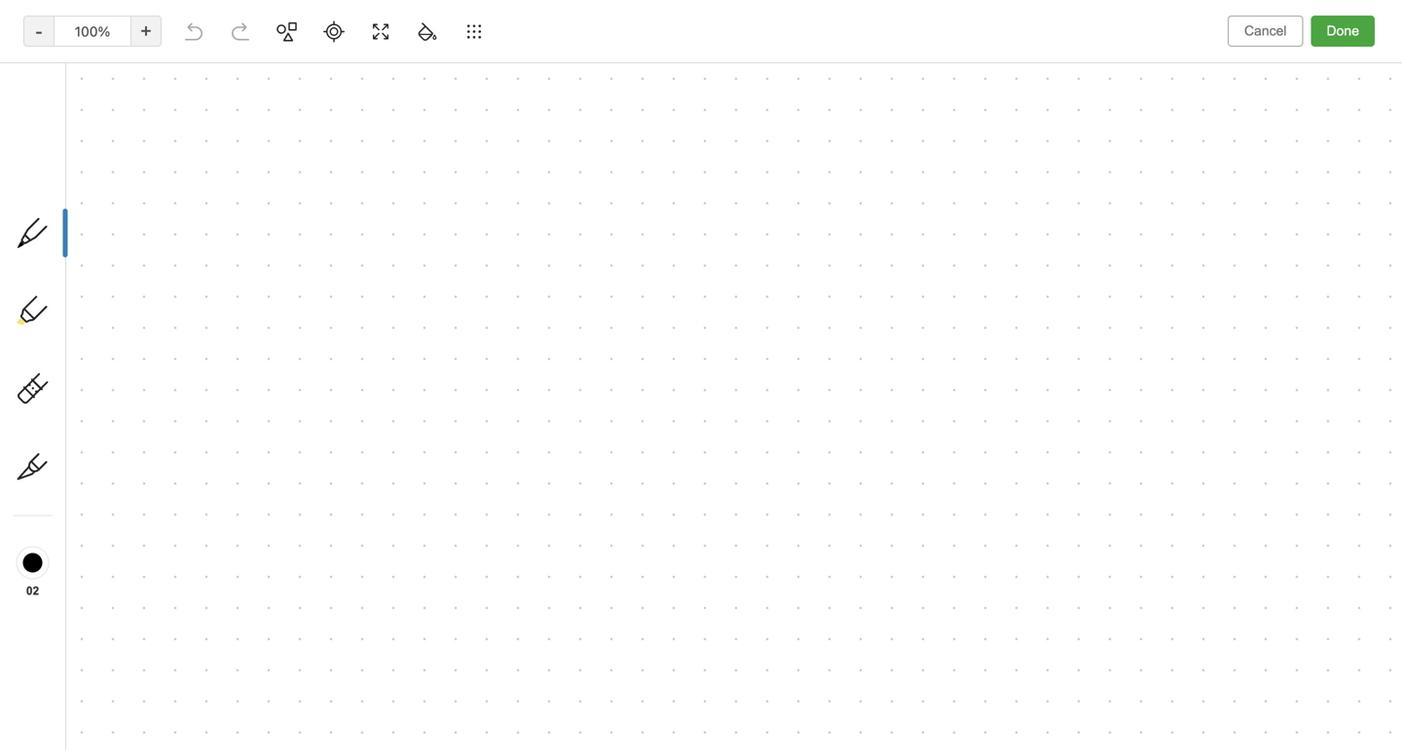 Task type: vqa. For each thing, say whether or not it's contained in the screenshot.
Tasks Button at left
yes



Task type: describe. For each thing, give the bounding box(es) containing it.
notebooks link
[[0, 289, 233, 320]]

home
[[43, 160, 80, 176]]

expand note image
[[618, 51, 642, 74]]

milk
[[259, 288, 285, 304]]

2
[[257, 100, 265, 116]]

settings image
[[199, 16, 222, 39]]

shortcuts button
[[0, 184, 233, 215]]

Note Editor text field
[[0, 0, 1402, 751]]

note window element
[[0, 0, 1402, 751]]

notebook
[[718, 55, 775, 69]]

expand notebooks image
[[5, 297, 20, 313]]

grocery list milk eggs sugar cheese
[[259, 267, 411, 304]]

with
[[91, 359, 117, 375]]

tasks
[[43, 254, 78, 270]]

shortcuts
[[44, 192, 105, 208]]

saving…
[[1337, 724, 1387, 739]]

tags button
[[0, 320, 233, 352]]

me
[[121, 359, 140, 375]]

shared
[[43, 359, 87, 375]]

add tag image
[[649, 720, 673, 743]]

notes (
[[43, 222, 90, 239]]

eggs
[[288, 288, 320, 304]]

new button
[[12, 102, 222, 137]]

tasks button
[[0, 246, 233, 278]]

sugar
[[323, 288, 360, 304]]

share button
[[1284, 47, 1355, 78]]

shared with me link
[[0, 352, 233, 383]]

ago
[[323, 329, 344, 342]]

shared with me
[[43, 359, 140, 375]]

Search text field
[[25, 56, 208, 92]]

cheese
[[364, 288, 411, 304]]

new
[[43, 111, 71, 128]]

notes
[[269, 100, 304, 116]]

upgrade
[[101, 673, 158, 689]]

tags
[[44, 328, 73, 344]]



Task type: locate. For each thing, give the bounding box(es) containing it.
tree
[[0, 153, 234, 644]]

home link
[[0, 153, 234, 184]]

note list element
[[234, 39, 605, 751]]

( inside trash (
[[82, 402, 87, 417]]

notes for notes (
[[43, 222, 80, 239]]

first notebook
[[688, 55, 775, 69]]

0 vertical spatial (
[[85, 223, 90, 238]]

notebooks
[[44, 296, 112, 313]]

2 notes
[[257, 100, 304, 116]]

None search field
[[25, 56, 208, 92]]

( down shortcuts
[[85, 223, 90, 238]]

notes inside note list element
[[276, 58, 329, 81]]

1 vertical spatial (
[[82, 402, 87, 417]]

notes for notes
[[276, 58, 329, 81]]

0 vertical spatial notes
[[276, 58, 329, 81]]

only
[[1217, 55, 1244, 69]]

share
[[1301, 54, 1339, 70]]

22 minutes ago
[[259, 329, 344, 342]]

upgrade button
[[12, 661, 222, 700]]

list
[[314, 267, 338, 283]]

22
[[259, 329, 273, 342]]

1 vertical spatial notes
[[43, 222, 80, 239]]

trash (
[[43, 402, 87, 418]]

0 horizontal spatial notes
[[43, 222, 80, 239]]

( right trash
[[82, 402, 87, 417]]

minutes
[[276, 329, 320, 342]]

first
[[688, 55, 714, 69]]

trash
[[43, 402, 78, 418]]

( for trash
[[82, 402, 87, 417]]

first notebook button
[[664, 49, 782, 76]]

notes up notes
[[276, 58, 329, 81]]

notes up tasks
[[43, 222, 80, 239]]

( inside notes (
[[85, 223, 90, 238]]

grocery
[[259, 267, 311, 283]]

tree containing home
[[0, 153, 234, 644]]

1 horizontal spatial notes
[[276, 58, 329, 81]]

notes
[[276, 58, 329, 81], [43, 222, 80, 239]]

you
[[1247, 55, 1269, 69]]

only you
[[1217, 55, 1269, 69]]

(
[[85, 223, 90, 238], [82, 402, 87, 417]]

( for notes
[[85, 223, 90, 238]]



